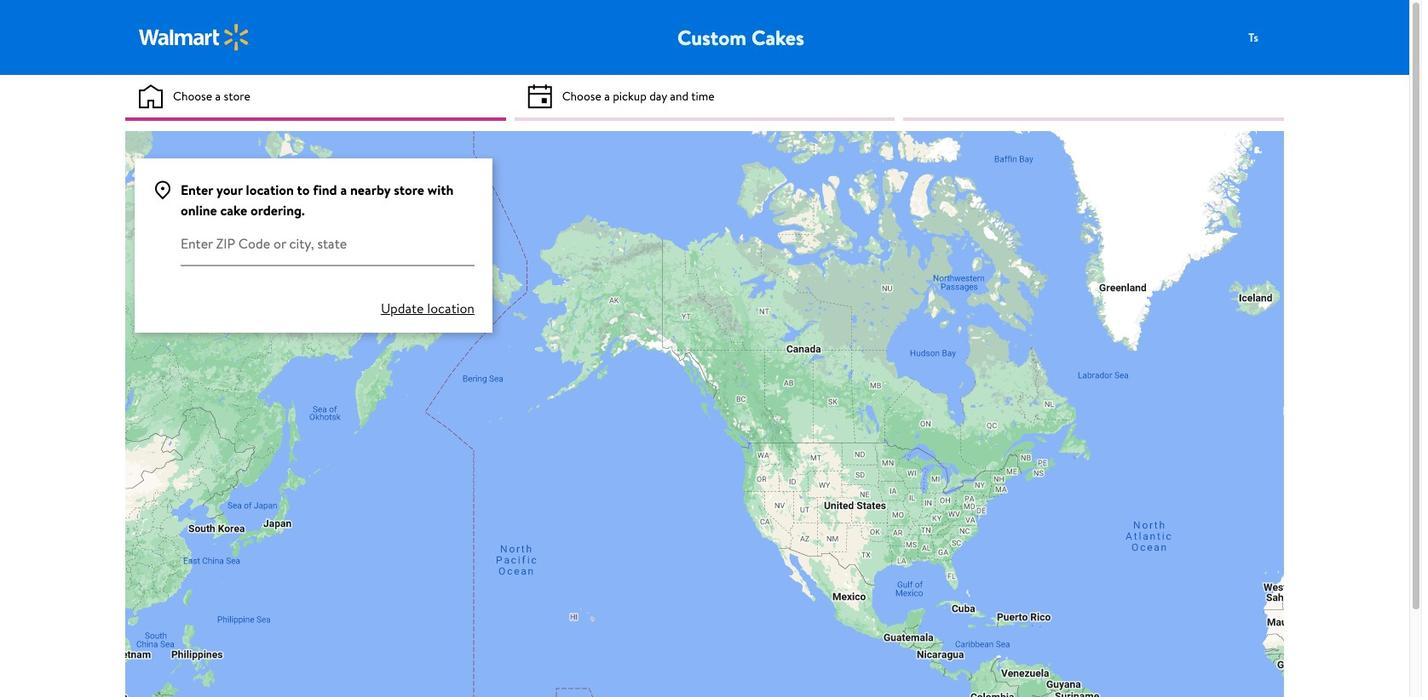 Task type: vqa. For each thing, say whether or not it's contained in the screenshot.
the leftmost the Christmas Shop
no



Task type: locate. For each thing, give the bounding box(es) containing it.
with
[[428, 181, 454, 199]]

choose a pickup day and time
[[562, 87, 715, 104]]

update location button
[[381, 298, 475, 319]]

choose down back to walmart.com image
[[173, 87, 212, 104]]

0 horizontal spatial store
[[224, 87, 250, 104]]

location right update
[[427, 299, 475, 318]]

store
[[224, 87, 250, 104], [394, 181, 424, 199]]

store down back to walmart.com image
[[224, 87, 250, 104]]

nearby
[[350, 181, 391, 199]]

ordering.
[[251, 201, 305, 220]]

to
[[297, 181, 310, 199]]

1 horizontal spatial store
[[394, 181, 424, 199]]

1 vertical spatial store
[[394, 181, 424, 199]]

cakes
[[752, 23, 804, 52]]

find
[[313, 181, 337, 199]]

map region
[[37, 62, 1346, 698]]

a inside enter your location to find a nearby store with online cake ordering.
[[340, 181, 347, 199]]

a left pickup in the left top of the page
[[604, 87, 610, 104]]

location
[[246, 181, 294, 199], [427, 299, 475, 318]]

location inside enter your location to find a nearby store with online cake ordering.
[[246, 181, 294, 199]]

0 horizontal spatial choose
[[173, 87, 212, 104]]

1 horizontal spatial choose
[[562, 87, 601, 104]]

choose
[[173, 87, 212, 104], [562, 87, 601, 104]]

location inside button
[[427, 299, 475, 318]]

a
[[215, 87, 221, 104], [604, 87, 610, 104], [340, 181, 347, 199]]

0 vertical spatial store
[[224, 87, 250, 104]]

custom
[[677, 23, 747, 52]]

0 vertical spatial location
[[246, 181, 294, 199]]

a right find
[[340, 181, 347, 199]]

2 horizontal spatial a
[[604, 87, 610, 104]]

choose a store
[[173, 87, 250, 104]]

custom cakes
[[677, 23, 804, 52]]

0 horizontal spatial a
[[215, 87, 221, 104]]

1 horizontal spatial location
[[427, 299, 475, 318]]

location up ordering.
[[246, 181, 294, 199]]

time
[[691, 87, 715, 104]]

0 horizontal spatial location
[[246, 181, 294, 199]]

ts
[[1248, 29, 1259, 46]]

choose for choose a store
[[173, 87, 212, 104]]

choose left pickup in the left top of the page
[[562, 87, 601, 104]]

1 vertical spatial location
[[427, 299, 475, 318]]

1 horizontal spatial a
[[340, 181, 347, 199]]

1 choose from the left
[[173, 87, 212, 104]]

2 choose from the left
[[562, 87, 601, 104]]

enter your location to find a nearby store with online cake ordering.
[[181, 181, 454, 220]]

store left with on the left top of the page
[[394, 181, 424, 199]]

a down back to walmart.com image
[[215, 87, 221, 104]]

update
[[381, 299, 424, 318]]

day
[[649, 87, 667, 104]]



Task type: describe. For each thing, give the bounding box(es) containing it.
Enter Zip code or city, state to find a bakery text field
[[181, 221, 475, 267]]

choose for choose a pickup day and time
[[562, 87, 601, 104]]

and
[[670, 87, 689, 104]]

pickup
[[613, 87, 647, 104]]

online
[[181, 201, 217, 220]]

enter
[[181, 181, 213, 199]]

a for store
[[215, 87, 221, 104]]

ts button
[[1237, 20, 1305, 55]]

your
[[216, 181, 243, 199]]

update location
[[381, 299, 475, 318]]

store inside enter your location to find a nearby store with online cake ordering.
[[394, 181, 424, 199]]

a for pickup
[[604, 87, 610, 104]]

cake
[[220, 201, 247, 220]]

pin nav image
[[153, 180, 173, 201]]

back to walmart.com image
[[139, 24, 250, 51]]



